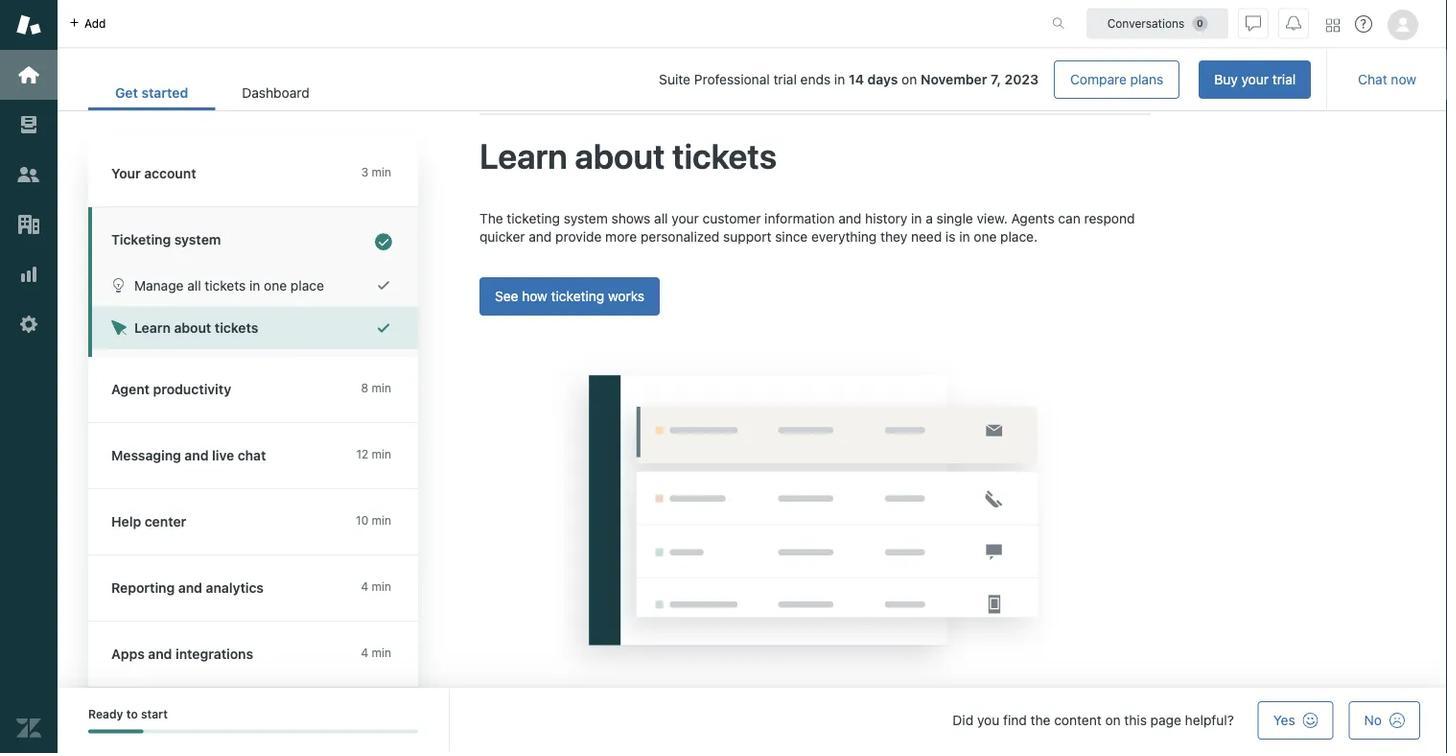Task type: locate. For each thing, give the bounding box(es) containing it.
notifications image
[[1287, 16, 1302, 31]]

trial for your
[[1273, 71, 1296, 87]]

min for apps and integrations
[[372, 646, 391, 660]]

and
[[839, 210, 862, 226], [529, 229, 552, 245], [185, 448, 209, 463], [178, 580, 202, 596], [148, 646, 172, 662]]

0 horizontal spatial trial
[[774, 71, 797, 87]]

all right manage
[[187, 277, 201, 293]]

about inside button
[[174, 320, 211, 336]]

trial down notifications icon
[[1273, 71, 1296, 87]]

all up personalized
[[654, 210, 668, 226]]

1 vertical spatial 4 min
[[361, 646, 391, 660]]

compare plans
[[1071, 71, 1164, 87]]

0 horizontal spatial learn
[[134, 320, 171, 336]]

on inside section
[[902, 71, 918, 87]]

1 vertical spatial 4
[[361, 646, 369, 660]]

learn inside the content-title region
[[480, 135, 568, 176]]

1 vertical spatial on
[[1106, 712, 1121, 728]]

learn inside button
[[134, 320, 171, 336]]

1 vertical spatial learn
[[134, 320, 171, 336]]

page
[[1151, 712, 1182, 728]]

1 horizontal spatial about
[[575, 135, 665, 176]]

tickets up learn about tickets button on the top left of page
[[205, 277, 246, 293]]

suite
[[659, 71, 691, 87]]

min for help center
[[372, 514, 391, 527]]

1 horizontal spatial your
[[1242, 71, 1269, 87]]

0 horizontal spatial one
[[264, 277, 287, 293]]

0 vertical spatial learn about tickets
[[480, 135, 777, 176]]

trial inside button
[[1273, 71, 1296, 87]]

min for reporting and analytics
[[372, 580, 391, 593]]

1 vertical spatial ticketing
[[551, 288, 605, 304]]

learn
[[480, 135, 568, 176], [134, 320, 171, 336]]

button displays agent's chat status as invisible. image
[[1246, 16, 1262, 31]]

on left the this
[[1106, 712, 1121, 728]]

1 4 from the top
[[361, 580, 369, 593]]

apps and integrations
[[111, 646, 253, 662]]

region
[[480, 209, 1151, 699]]

ticketing
[[111, 232, 171, 248]]

1 vertical spatial learn about tickets
[[134, 320, 258, 336]]

3 min from the top
[[372, 448, 391, 461]]

chat now button
[[1343, 60, 1432, 99]]

find
[[1004, 712, 1027, 728]]

live
[[212, 448, 234, 463]]

one inside the ticketing system shows all your customer information and history in a single view. agents can respond quicker and provide more personalized support since everything they need is in one place.
[[974, 229, 997, 245]]

8 min
[[361, 381, 391, 395]]

1 horizontal spatial system
[[564, 210, 608, 226]]

0 vertical spatial system
[[564, 210, 608, 226]]

1 horizontal spatial all
[[654, 210, 668, 226]]

customer
[[703, 210, 761, 226]]

system up provide
[[564, 210, 608, 226]]

in up learn about tickets button on the top left of page
[[250, 277, 260, 293]]

in left "a"
[[912, 210, 922, 226]]

0 horizontal spatial all
[[187, 277, 201, 293]]

in
[[835, 71, 846, 87], [912, 210, 922, 226], [960, 229, 971, 245], [250, 277, 260, 293]]

ticketing system
[[111, 232, 221, 248]]

learn about tickets down manage all tickets in one place
[[134, 320, 258, 336]]

0 vertical spatial 4 min
[[361, 580, 391, 593]]

and for reporting and analytics
[[178, 580, 202, 596]]

respond
[[1085, 210, 1135, 226]]

chat
[[238, 448, 266, 463]]

4
[[361, 580, 369, 593], [361, 646, 369, 660]]

is
[[946, 229, 956, 245]]

1 min from the top
[[372, 166, 391, 179]]

conversations button
[[1087, 8, 1229, 39]]

ticketing up quicker
[[507, 210, 560, 226]]

and left the live on the bottom of the page
[[185, 448, 209, 463]]

min for agent productivity
[[372, 381, 391, 395]]

tickets inside button
[[215, 320, 258, 336]]

and left analytics
[[178, 580, 202, 596]]

and for messaging and live chat
[[185, 448, 209, 463]]

0 vertical spatial all
[[654, 210, 668, 226]]

1 horizontal spatial trial
[[1273, 71, 1296, 87]]

organizations image
[[16, 212, 41, 237]]

messaging
[[111, 448, 181, 463]]

main element
[[0, 0, 58, 753]]

learn up the
[[480, 135, 568, 176]]

1 vertical spatial all
[[187, 277, 201, 293]]

ticketing right how
[[551, 288, 605, 304]]

manage all tickets in one place
[[134, 277, 324, 293]]

1 vertical spatial about
[[174, 320, 211, 336]]

all
[[654, 210, 668, 226], [187, 277, 201, 293]]

2 4 from the top
[[361, 646, 369, 660]]

on
[[902, 71, 918, 87], [1106, 712, 1121, 728]]

0 vertical spatial learn
[[480, 135, 568, 176]]

zendesk support image
[[16, 12, 41, 37]]

2 4 min from the top
[[361, 646, 391, 660]]

1 vertical spatial system
[[174, 232, 221, 248]]

ticketing inside button
[[551, 288, 605, 304]]

learn down manage
[[134, 320, 171, 336]]

2 vertical spatial tickets
[[215, 320, 258, 336]]

see how ticketing works
[[495, 288, 645, 304]]

November 7, 2023 text field
[[921, 71, 1039, 87]]

1 horizontal spatial learn
[[480, 135, 568, 176]]

tab list
[[88, 75, 337, 110]]

1 4 min from the top
[[361, 580, 391, 593]]

0 vertical spatial on
[[902, 71, 918, 87]]

ticketing system button
[[88, 207, 414, 264]]

no button
[[1350, 701, 1421, 740]]

view.
[[977, 210, 1008, 226]]

1 vertical spatial your
[[672, 210, 699, 226]]

min for your account
[[372, 166, 391, 179]]

trial for professional
[[774, 71, 797, 87]]

tickets for learn about tickets button on the top left of page
[[215, 320, 258, 336]]

how
[[522, 288, 548, 304]]

10 min
[[356, 514, 391, 527]]

0 horizontal spatial about
[[174, 320, 211, 336]]

they
[[881, 229, 908, 245]]

0 horizontal spatial learn about tickets
[[134, 320, 258, 336]]

5 min from the top
[[372, 580, 391, 593]]

progress-bar progress bar
[[88, 730, 418, 733]]

now
[[1392, 71, 1417, 87]]

4 min for analytics
[[361, 580, 391, 593]]

to
[[126, 708, 138, 721]]

the
[[480, 210, 503, 226]]

and up everything
[[839, 210, 862, 226]]

2 min from the top
[[372, 381, 391, 395]]

on right days
[[902, 71, 918, 87]]

0 vertical spatial 4
[[361, 580, 369, 593]]

one down the view. on the right top
[[974, 229, 997, 245]]

one left place
[[264, 277, 287, 293]]

about up shows
[[575, 135, 665, 176]]

your right buy
[[1242, 71, 1269, 87]]

chat
[[1359, 71, 1388, 87]]

1 horizontal spatial on
[[1106, 712, 1121, 728]]

1 horizontal spatial learn about tickets
[[480, 135, 777, 176]]

1 vertical spatial one
[[264, 277, 287, 293]]

integrations
[[176, 646, 253, 662]]

tab list containing get started
[[88, 75, 337, 110]]

yes button
[[1259, 701, 1334, 740]]

trial left ends
[[774, 71, 797, 87]]

min
[[372, 166, 391, 179], [372, 381, 391, 395], [372, 448, 391, 461], [372, 514, 391, 527], [372, 580, 391, 593], [372, 646, 391, 660]]

need
[[911, 229, 942, 245]]

plans
[[1131, 71, 1164, 87]]

footer
[[58, 688, 1448, 753]]

0 horizontal spatial your
[[672, 210, 699, 226]]

region containing the ticketing system shows all your customer information and history in a single view. agents can respond quicker and provide more personalized support since everything they need is in one place.
[[480, 209, 1151, 699]]

0 vertical spatial about
[[575, 135, 665, 176]]

more
[[606, 229, 637, 245]]

personalized
[[641, 229, 720, 245]]

2 trial from the left
[[774, 71, 797, 87]]

learn about tickets up shows
[[480, 135, 777, 176]]

0 vertical spatial your
[[1242, 71, 1269, 87]]

0 vertical spatial one
[[974, 229, 997, 245]]

since
[[775, 229, 808, 245]]

zendesk image
[[16, 716, 41, 741]]

your
[[1242, 71, 1269, 87], [672, 210, 699, 226]]

learn about tickets
[[480, 135, 777, 176], [134, 320, 258, 336]]

all inside the ticketing system shows all your customer information and history in a single view. agents can respond quicker and provide more personalized support since everything they need is in one place.
[[654, 210, 668, 226]]

content-title region
[[480, 134, 1151, 178]]

information
[[765, 210, 835, 226]]

compare plans button
[[1054, 60, 1180, 99]]

help
[[111, 514, 141, 530]]

history
[[866, 210, 908, 226]]

days
[[868, 71, 898, 87]]

about
[[575, 135, 665, 176], [174, 320, 211, 336]]

about inside the content-title region
[[575, 135, 665, 176]]

0 vertical spatial ticketing
[[507, 210, 560, 226]]

helpful?
[[1186, 712, 1235, 728]]

tickets for manage all tickets in one place 'button'
[[205, 277, 246, 293]]

see
[[495, 288, 519, 304]]

0 horizontal spatial system
[[174, 232, 221, 248]]

4 for reporting and analytics
[[361, 580, 369, 593]]

section
[[352, 60, 1312, 99]]

buy your trial button
[[1199, 60, 1312, 99]]

1 horizontal spatial one
[[974, 229, 997, 245]]

your up personalized
[[672, 210, 699, 226]]

0 horizontal spatial on
[[902, 71, 918, 87]]

get help image
[[1356, 15, 1373, 33]]

1 vertical spatial tickets
[[205, 277, 246, 293]]

system up manage all tickets in one place
[[174, 232, 221, 248]]

about down manage
[[174, 320, 211, 336]]

0 vertical spatial tickets
[[673, 135, 777, 176]]

4 min from the top
[[372, 514, 391, 527]]

6 min from the top
[[372, 646, 391, 660]]

views image
[[16, 112, 41, 137]]

reporting image
[[16, 262, 41, 287]]

on inside footer
[[1106, 712, 1121, 728]]

tickets up customer
[[673, 135, 777, 176]]

tickets inside 'button'
[[205, 277, 246, 293]]

tickets down manage all tickets in one place
[[215, 320, 258, 336]]

1 trial from the left
[[1273, 71, 1296, 87]]

and right apps
[[148, 646, 172, 662]]



Task type: describe. For each thing, give the bounding box(es) containing it.
see how ticketing works button
[[480, 277, 660, 315]]

buy
[[1215, 71, 1238, 87]]

your inside the ticketing system shows all your customer information and history in a single view. agents can respond quicker and provide more personalized support since everything they need is in one place.
[[672, 210, 699, 226]]

suite professional trial ends in 14 days on november 7, 2023
[[659, 71, 1039, 87]]

your inside buy your trial button
[[1242, 71, 1269, 87]]

reporting and analytics
[[111, 580, 264, 596]]

ready to start
[[88, 708, 168, 721]]

ticketing inside the ticketing system shows all your customer information and history in a single view. agents can respond quicker and provide more personalized support since everything they need is in one place.
[[507, 210, 560, 226]]

8
[[361, 381, 369, 395]]

productivity
[[153, 381, 231, 397]]

chat now
[[1359, 71, 1417, 87]]

conversations
[[1108, 17, 1185, 30]]

help center
[[111, 514, 186, 530]]

did
[[953, 712, 974, 728]]

2023
[[1005, 71, 1039, 87]]

and right quicker
[[529, 229, 552, 245]]

quicker
[[480, 229, 525, 245]]

3
[[361, 166, 369, 179]]

footer containing did you find the content on this page helpful?
[[58, 688, 1448, 753]]

12 min
[[356, 448, 391, 461]]

professional
[[694, 71, 770, 87]]

system inside dropdown button
[[174, 232, 221, 248]]

get started
[[115, 85, 188, 101]]

single
[[937, 210, 974, 226]]

section containing compare plans
[[352, 60, 1312, 99]]

the
[[1031, 712, 1051, 728]]

in inside manage all tickets in one place 'button'
[[250, 277, 260, 293]]

system inside the ticketing system shows all your customer information and history in a single view. agents can respond quicker and provide more personalized support since everything they need is in one place.
[[564, 210, 608, 226]]

place
[[291, 277, 324, 293]]

learn about tickets inside the content-title region
[[480, 135, 777, 176]]

tickets inside the content-title region
[[673, 135, 777, 176]]

get started image
[[16, 62, 41, 87]]

ends
[[801, 71, 831, 87]]

admin image
[[16, 312, 41, 337]]

learn about tickets button
[[92, 307, 418, 349]]

the ticketing system shows all your customer information and history in a single view. agents can respond quicker and provide more personalized support since everything they need is in one place.
[[480, 210, 1135, 245]]

center
[[145, 514, 186, 530]]

works
[[608, 288, 645, 304]]

ready
[[88, 708, 123, 721]]

yes
[[1274, 712, 1296, 728]]

learn about tickets inside button
[[134, 320, 258, 336]]

your account
[[111, 166, 196, 181]]

you
[[978, 712, 1000, 728]]

provide
[[556, 229, 602, 245]]

and for apps and integrations
[[148, 646, 172, 662]]

compare
[[1071, 71, 1127, 87]]

one inside 'button'
[[264, 277, 287, 293]]

progress bar image
[[88, 730, 143, 733]]

place.
[[1001, 229, 1038, 245]]

add
[[84, 17, 106, 30]]

manage all tickets in one place button
[[92, 264, 418, 307]]

buy your trial
[[1215, 71, 1296, 87]]

all inside 'button'
[[187, 277, 201, 293]]

start
[[141, 708, 168, 721]]

add button
[[58, 0, 118, 47]]

dashboard tab
[[215, 75, 337, 110]]

reporting
[[111, 580, 175, 596]]

agent productivity
[[111, 381, 231, 397]]

started
[[142, 85, 188, 101]]

zendesk products image
[[1327, 19, 1340, 32]]

14
[[849, 71, 865, 87]]

agents
[[1012, 210, 1055, 226]]

get
[[115, 85, 138, 101]]

this
[[1125, 712, 1147, 728]]

manage
[[134, 277, 184, 293]]

4 min for integrations
[[361, 646, 391, 660]]

agent
[[111, 381, 150, 397]]

support
[[724, 229, 772, 245]]

can
[[1059, 210, 1081, 226]]

3 min
[[361, 166, 391, 179]]

content
[[1055, 712, 1102, 728]]

7,
[[991, 71, 1002, 87]]

12
[[356, 448, 369, 461]]

everything
[[812, 229, 877, 245]]

customers image
[[16, 162, 41, 187]]

apps
[[111, 646, 145, 662]]

4 for apps and integrations
[[361, 646, 369, 660]]

account
[[144, 166, 196, 181]]

messaging and live chat
[[111, 448, 266, 463]]

in left 14
[[835, 71, 846, 87]]

november
[[921, 71, 988, 87]]

min for messaging and live chat
[[372, 448, 391, 461]]

in right is
[[960, 229, 971, 245]]

no
[[1365, 712, 1383, 728]]

dashboard
[[242, 85, 310, 101]]

a
[[926, 210, 933, 226]]

analytics
[[206, 580, 264, 596]]

10
[[356, 514, 369, 527]]

did you find the content on this page helpful?
[[953, 712, 1235, 728]]

ticketing system heading
[[88, 207, 418, 264]]



Task type: vqa. For each thing, say whether or not it's contained in the screenshot.
bottommost Edit Topic
no



